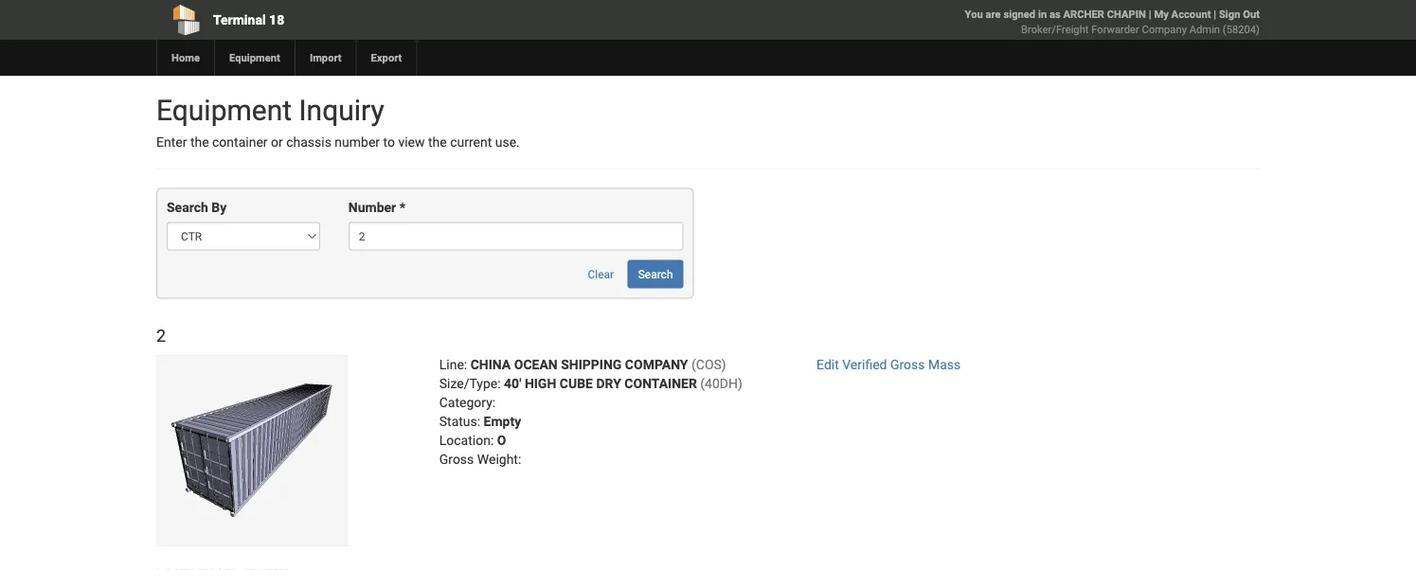 Task type: vqa. For each thing, say whether or not it's contained in the screenshot.
(COS) on the bottom
yes



Task type: locate. For each thing, give the bounding box(es) containing it.
1 vertical spatial gross
[[439, 452, 474, 467]]

container
[[625, 376, 697, 392]]

(58204)
[[1223, 23, 1260, 36]]

40'
[[504, 376, 522, 392]]

1 vertical spatial equipment
[[156, 93, 292, 127]]

import link
[[295, 40, 356, 76]]

1 the from the left
[[190, 135, 209, 150]]

ocean
[[514, 357, 558, 373]]

admin
[[1190, 23, 1221, 36]]

| left sign
[[1214, 8, 1217, 20]]

sign out link
[[1219, 8, 1260, 20]]

the
[[190, 135, 209, 150], [428, 135, 447, 150]]

18
[[269, 12, 284, 27]]

gross down location:
[[439, 452, 474, 467]]

inquiry
[[299, 93, 384, 127]]

out
[[1243, 8, 1260, 20]]

1 horizontal spatial search
[[638, 268, 673, 281]]

in
[[1038, 8, 1047, 20]]

number *
[[349, 200, 406, 215]]

equipment up container
[[156, 93, 292, 127]]

current
[[450, 135, 492, 150]]

company
[[625, 357, 688, 373]]

40dh image
[[156, 356, 348, 547]]

0 horizontal spatial |
[[1149, 8, 1152, 20]]

0 horizontal spatial gross
[[439, 452, 474, 467]]

0 vertical spatial search
[[167, 200, 208, 215]]

equipment
[[229, 52, 280, 64], [156, 93, 292, 127]]

o
[[497, 433, 506, 448]]

verified
[[843, 357, 887, 373]]

search button
[[628, 260, 684, 288]]

search inside button
[[638, 268, 673, 281]]

clear button
[[578, 260, 625, 288]]

search left by
[[167, 200, 208, 215]]

archer
[[1064, 8, 1105, 20]]

home
[[172, 52, 200, 64]]

my account link
[[1154, 8, 1211, 20]]

the right view
[[428, 135, 447, 150]]

2
[[156, 326, 166, 346]]

status:
[[439, 414, 481, 429]]

1 horizontal spatial |
[[1214, 8, 1217, 20]]

you
[[965, 8, 983, 20]]

view
[[398, 135, 425, 150]]

forwarder
[[1092, 23, 1140, 36]]

|
[[1149, 8, 1152, 20], [1214, 8, 1217, 20]]

use.
[[495, 135, 520, 150]]

my
[[1154, 8, 1169, 20]]

2 | from the left
[[1214, 8, 1217, 20]]

equipment inquiry enter the container or chassis number to view the current use.
[[156, 93, 520, 150]]

the right enter
[[190, 135, 209, 150]]

gross
[[891, 357, 925, 373], [439, 452, 474, 467]]

0 vertical spatial equipment
[[229, 52, 280, 64]]

equipment link
[[214, 40, 295, 76]]

equipment inside equipment inquiry enter the container or chassis number to view the current use.
[[156, 93, 292, 127]]

search
[[167, 200, 208, 215], [638, 268, 673, 281]]

1 vertical spatial search
[[638, 268, 673, 281]]

sign
[[1219, 8, 1241, 20]]

home link
[[156, 40, 214, 76]]

china
[[471, 357, 511, 373]]

0 horizontal spatial the
[[190, 135, 209, 150]]

or
[[271, 135, 283, 150]]

1 horizontal spatial the
[[428, 135, 447, 150]]

gross left mass
[[891, 357, 925, 373]]

*
[[400, 200, 406, 215]]

0 vertical spatial gross
[[891, 357, 925, 373]]

equipment for equipment
[[229, 52, 280, 64]]

weight:
[[477, 452, 521, 467]]

| left "my"
[[1149, 8, 1152, 20]]

search right 'clear'
[[638, 268, 673, 281]]

equipment down terminal 18
[[229, 52, 280, 64]]

company
[[1142, 23, 1187, 36]]

0 horizontal spatial search
[[167, 200, 208, 215]]

(40dh)
[[701, 376, 743, 392]]



Task type: describe. For each thing, give the bounding box(es) containing it.
export link
[[356, 40, 416, 76]]

mass
[[929, 357, 961, 373]]

search for search by
[[167, 200, 208, 215]]

equipment for equipment inquiry enter the container or chassis number to view the current use.
[[156, 93, 292, 127]]

(cos)
[[692, 357, 726, 373]]

clear
[[588, 268, 614, 281]]

terminal
[[213, 12, 266, 27]]

you are signed in as archer chapin | my account | sign out broker/freight forwarder company admin (58204)
[[965, 8, 1260, 36]]

to
[[383, 135, 395, 150]]

broker/freight
[[1021, 23, 1089, 36]]

2 the from the left
[[428, 135, 447, 150]]

Number * text field
[[349, 222, 684, 251]]

import
[[310, 52, 342, 64]]

line:
[[439, 357, 467, 373]]

line: china ocean shipping company (cos) size/type: 40' high cube dry container (40dh) category: status: empty location: o gross weight:
[[439, 357, 743, 467]]

high
[[525, 376, 557, 392]]

by
[[212, 200, 227, 215]]

location:
[[439, 433, 494, 448]]

1 | from the left
[[1149, 8, 1152, 20]]

category:
[[439, 395, 496, 410]]

empty
[[484, 414, 521, 429]]

number
[[335, 135, 380, 150]]

export
[[371, 52, 402, 64]]

shipping
[[561, 357, 622, 373]]

account
[[1172, 8, 1211, 20]]

edit verified gross mass link
[[817, 357, 961, 373]]

size/type:
[[439, 376, 501, 392]]

edit verified gross mass
[[817, 357, 961, 373]]

enter
[[156, 135, 187, 150]]

container
[[212, 135, 268, 150]]

signed
[[1004, 8, 1036, 20]]

as
[[1050, 8, 1061, 20]]

chapin
[[1107, 8, 1147, 20]]

terminal 18 link
[[156, 0, 600, 40]]

edit
[[817, 357, 839, 373]]

gross inside line: china ocean shipping company (cos) size/type: 40' high cube dry container (40dh) category: status: empty location: o gross weight:
[[439, 452, 474, 467]]

terminal 18
[[213, 12, 284, 27]]

are
[[986, 8, 1001, 20]]

search by
[[167, 200, 227, 215]]

1 horizontal spatial gross
[[891, 357, 925, 373]]

cube
[[560, 376, 593, 392]]

search for search
[[638, 268, 673, 281]]

dry
[[596, 376, 621, 392]]

chassis
[[286, 135, 332, 150]]

number
[[349, 200, 396, 215]]



